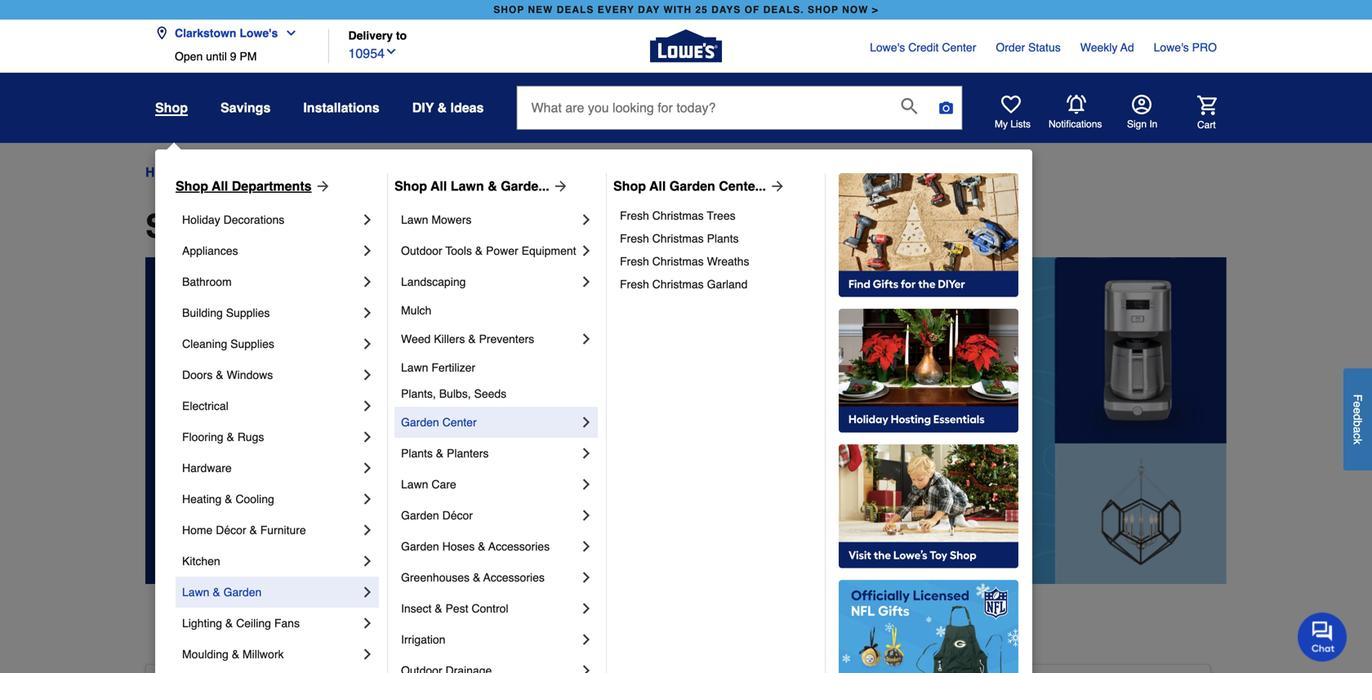 Task type: vqa. For each thing, say whether or not it's contained in the screenshot.
Order Status
yes



Task type: describe. For each thing, give the bounding box(es) containing it.
f
[[1352, 394, 1365, 401]]

lowe's for lowe's credit center
[[870, 41, 905, 54]]

c
[[1352, 433, 1365, 439]]

chevron right image for lawn & garden
[[360, 584, 376, 601]]

lawn mowers link
[[401, 204, 578, 235]]

holiday
[[182, 213, 220, 226]]

cleaning supplies link
[[182, 328, 360, 360]]

weed killers & preventers link
[[401, 324, 578, 355]]

savings
[[221, 100, 271, 115]]

& inside button
[[438, 100, 447, 115]]

lawn up mowers
[[451, 179, 484, 194]]

cart button
[[1175, 95, 1217, 131]]

lawn for lawn fertilizer
[[401, 361, 429, 374]]

chevron right image for garden décor
[[578, 507, 595, 524]]

sign in
[[1128, 118, 1158, 130]]

fans
[[274, 617, 300, 630]]

& right hoses at the bottom of the page
[[478, 540, 486, 553]]

shop new deals every day with 25 days of deals. shop now > link
[[490, 0, 882, 20]]

shop for shop all departments
[[176, 179, 208, 194]]

christmas for wreaths
[[653, 255, 704, 268]]

chevron right image for flooring & rugs
[[360, 429, 376, 445]]

chevron right image for garden center
[[578, 414, 595, 431]]

pest
[[446, 602, 469, 615]]

hardware link
[[182, 453, 360, 484]]

shop all lawn & garde...
[[395, 179, 550, 194]]

find gifts for the diyer. image
[[839, 173, 1019, 297]]

plants & planters
[[401, 447, 489, 460]]

lawn fertilizer link
[[401, 355, 595, 381]]

lowe's home improvement cart image
[[1198, 95, 1217, 115]]

shop all garden cente... link
[[614, 176, 786, 196]]

insect
[[401, 602, 432, 615]]

installations button
[[303, 93, 380, 123]]

landscaping
[[401, 275, 466, 288]]

garland
[[707, 278, 748, 291]]

chevron right image for outdoor tools & power equipment
[[578, 243, 595, 259]]

lowe's home improvement lists image
[[1002, 95, 1021, 114]]

arrow right image for shop all departments
[[312, 178, 331, 194]]

fresh for fresh christmas trees
[[620, 209, 649, 222]]

lowe's for lowe's pro
[[1154, 41, 1189, 54]]

bulbs,
[[439, 387, 471, 400]]

departments for shop
[[232, 179, 312, 194]]

moulding & millwork
[[182, 648, 284, 661]]

delivery to
[[348, 29, 407, 42]]

credit
[[909, 41, 939, 54]]

cleaning supplies
[[182, 337, 274, 351]]

appliances link
[[182, 235, 360, 266]]

christmas for trees
[[653, 209, 704, 222]]

shop for shop
[[155, 100, 188, 115]]

irrigation
[[401, 633, 446, 646]]

cart
[[1198, 119, 1216, 131]]

& left ceiling
[[225, 617, 233, 630]]

& up lighting
[[213, 586, 220, 599]]

2 e from the top
[[1352, 408, 1365, 414]]

& right doors
[[216, 368, 224, 382]]

my lists
[[995, 118, 1031, 130]]

lowe's home improvement account image
[[1132, 95, 1152, 114]]

equipment
[[522, 244, 576, 257]]

sign
[[1128, 118, 1147, 130]]

killers
[[434, 333, 465, 346]]

home for home
[[145, 165, 182, 180]]

holiday decorations link
[[182, 204, 360, 235]]

moulding
[[182, 648, 229, 661]]

décor for departments
[[216, 524, 246, 537]]

& left millwork
[[232, 648, 239, 661]]

all for shop all garden cente...
[[650, 179, 666, 194]]

chevron right image for insect & pest control
[[578, 601, 595, 617]]

location image
[[155, 27, 168, 40]]

chevron right image for heating & cooling
[[360, 491, 376, 507]]

chevron down image inside "clarkstown lowe's" button
[[278, 27, 298, 40]]

building
[[182, 306, 223, 319]]

cleaning
[[182, 337, 227, 351]]

plants & planters link
[[401, 438, 578, 469]]

plants inside fresh christmas plants link
[[707, 232, 739, 245]]

garde...
[[501, 179, 550, 194]]

tools
[[446, 244, 472, 257]]

fertilizer
[[432, 361, 476, 374]]

clarkstown lowe's button
[[155, 17, 304, 50]]

greenhouses
[[401, 571, 470, 584]]

lighting
[[182, 617, 222, 630]]

sign in button
[[1128, 95, 1158, 131]]

9
[[230, 50, 237, 63]]

& left garde...
[[488, 179, 497, 194]]

furniture
[[260, 524, 306, 537]]

chevron right image for doors & windows
[[360, 367, 376, 383]]

garden décor link
[[401, 500, 578, 531]]

deals
[[557, 4, 594, 16]]

savings button
[[221, 93, 271, 123]]

bathroom
[[182, 275, 232, 288]]

f e e d b a c k button
[[1344, 368, 1373, 470]]

lighting & ceiling fans
[[182, 617, 300, 630]]

moulding & millwork link
[[182, 639, 360, 670]]

0 horizontal spatial center
[[443, 416, 477, 429]]

& right tools
[[475, 244, 483, 257]]

status
[[1029, 41, 1061, 54]]

lawn care link
[[401, 469, 578, 500]]

chevron right image for lawn mowers
[[578, 212, 595, 228]]

seeds
[[474, 387, 507, 400]]

delivery
[[348, 29, 393, 42]]

installations
[[303, 100, 380, 115]]

mowers
[[432, 213, 472, 226]]

chevron right image for bathroom
[[360, 274, 376, 290]]

search image
[[902, 98, 918, 114]]

hardware
[[182, 462, 232, 475]]

plants inside plants & planters link
[[401, 447, 433, 460]]

camera image
[[938, 100, 955, 116]]

departments up holiday decorations
[[196, 165, 271, 180]]

lists
[[1011, 118, 1031, 130]]

every
[[598, 4, 635, 16]]

garden hoses & accessories link
[[401, 531, 578, 562]]

& left furniture
[[250, 524, 257, 537]]

1 e from the top
[[1352, 401, 1365, 408]]

care
[[432, 478, 457, 491]]

accessories inside garden hoses & accessories link
[[489, 540, 550, 553]]

lighting & ceiling fans link
[[182, 608, 360, 639]]

lawn for lawn & garden
[[182, 586, 210, 599]]

visit the lowe's toy shop. image
[[839, 444, 1019, 569]]

building supplies
[[182, 306, 270, 319]]

arrow right image
[[766, 178, 786, 194]]

day
[[638, 4, 660, 16]]

departments link
[[196, 163, 271, 182]]

lawn for lawn care
[[401, 478, 429, 491]]

order status link
[[996, 39, 1061, 56]]

lowe's pro
[[1154, 41, 1217, 54]]

days
[[712, 4, 741, 16]]

lowe's home improvement logo image
[[650, 10, 722, 82]]

diy
[[412, 100, 434, 115]]

rugs
[[238, 431, 264, 444]]

wreaths
[[707, 255, 750, 268]]

deals.
[[764, 4, 805, 16]]

garden up "lighting & ceiling fans"
[[224, 586, 262, 599]]

chevron right image for garden hoses & accessories
[[578, 538, 595, 555]]

open
[[175, 50, 203, 63]]

fresh for fresh christmas garland
[[620, 278, 649, 291]]

open until 9 pm
[[175, 50, 257, 63]]

garden for garden décor
[[401, 509, 439, 522]]

chevron right image for irrigation
[[578, 632, 595, 648]]

2 shop from the left
[[808, 4, 839, 16]]

accessories inside greenhouses & accessories link
[[484, 571, 545, 584]]

shop all lawn & garde... link
[[395, 176, 569, 196]]

doors & windows
[[182, 368, 273, 382]]

my lists link
[[995, 95, 1031, 131]]

irrigation link
[[401, 624, 578, 655]]

enjoy savings year-round. no matter what you're shopping for, find what you need at a great price. image
[[145, 257, 1227, 584]]

25
[[696, 4, 708, 16]]

center inside "link"
[[942, 41, 977, 54]]



Task type: locate. For each thing, give the bounding box(es) containing it.
d
[[1352, 414, 1365, 420]]

heating
[[182, 493, 222, 506]]

chevron right image for moulding & millwork
[[360, 646, 376, 663]]

4 fresh from the top
[[620, 278, 649, 291]]

& right killers
[[468, 333, 476, 346]]

lawn up outdoor
[[401, 213, 429, 226]]

pro
[[1193, 41, 1217, 54]]

with
[[664, 4, 692, 16]]

0 horizontal spatial arrow right image
[[312, 178, 331, 194]]

chevron right image for greenhouses & accessories
[[578, 569, 595, 586]]

arrow right image inside shop all departments link
[[312, 178, 331, 194]]

garden down the lawn care
[[401, 509, 439, 522]]

plants,
[[401, 387, 436, 400]]

all for shop all lawn & garde...
[[431, 179, 447, 194]]

& left pest
[[435, 602, 443, 615]]

lowe's credit center link
[[870, 39, 977, 56]]

fresh
[[620, 209, 649, 222], [620, 232, 649, 245], [620, 255, 649, 268], [620, 278, 649, 291]]

weed killers & preventers
[[401, 333, 534, 346]]

fresh down fresh christmas plants
[[620, 255, 649, 268]]

weed
[[401, 333, 431, 346]]

shop up 'holiday'
[[176, 179, 208, 194]]

all up holiday decorations
[[212, 179, 228, 194]]

& left cooling
[[225, 493, 232, 506]]

1 horizontal spatial home
[[182, 524, 213, 537]]

3 fresh from the top
[[620, 255, 649, 268]]

supplies for building supplies
[[226, 306, 270, 319]]

departments for shop
[[286, 208, 486, 245]]

garden up greenhouses
[[401, 540, 439, 553]]

1 horizontal spatial shop
[[395, 179, 427, 194]]

lowe's inside "link"
[[870, 41, 905, 54]]

chevron right image
[[578, 212, 595, 228], [578, 243, 595, 259], [360, 305, 376, 321], [578, 331, 595, 347], [360, 336, 376, 352], [360, 367, 376, 383], [360, 398, 376, 414], [578, 414, 595, 431], [360, 429, 376, 445], [578, 445, 595, 462], [578, 507, 595, 524], [578, 538, 595, 555], [360, 553, 376, 569], [578, 569, 595, 586], [360, 584, 376, 601], [360, 646, 376, 663]]

chevron right image for kitchen
[[360, 553, 376, 569]]

fresh for fresh christmas plants
[[620, 232, 649, 245]]

Search Query text field
[[518, 87, 889, 129]]

garden décor
[[401, 509, 473, 522]]

chevron down image
[[278, 27, 298, 40], [385, 45, 398, 58]]

cente...
[[719, 179, 766, 194]]

shop for shop all lawn & garde...
[[395, 179, 427, 194]]

all up fresh christmas trees
[[650, 179, 666, 194]]

departments up landscaping
[[286, 208, 486, 245]]

now
[[842, 4, 869, 16]]

fresh christmas trees
[[620, 209, 736, 222]]

all for shop all departments
[[212, 179, 228, 194]]

0 vertical spatial home
[[145, 165, 182, 180]]

plants, bulbs, seeds link
[[401, 381, 595, 407]]

home for home décor & furniture
[[182, 524, 213, 537]]

2 horizontal spatial shop
[[614, 179, 646, 194]]

weekly
[[1081, 41, 1118, 54]]

shop all departments
[[145, 208, 486, 245]]

1 vertical spatial plants
[[401, 447, 433, 460]]

0 horizontal spatial shop
[[176, 179, 208, 194]]

& left rugs in the left bottom of the page
[[227, 431, 234, 444]]

shop down home link
[[145, 208, 227, 245]]

chat invite button image
[[1298, 612, 1348, 662]]

1 vertical spatial home
[[182, 524, 213, 537]]

fresh down fresh christmas wreaths
[[620, 278, 649, 291]]

home décor & furniture
[[182, 524, 306, 537]]

fresh for fresh christmas wreaths
[[620, 255, 649, 268]]

shop
[[155, 100, 188, 115], [145, 208, 227, 245]]

lowe's left the "credit"
[[870, 41, 905, 54]]

kitchen
[[182, 555, 220, 568]]

chevron right image
[[360, 212, 376, 228], [360, 243, 376, 259], [360, 274, 376, 290], [578, 274, 595, 290], [360, 460, 376, 476], [578, 476, 595, 493], [360, 491, 376, 507], [360, 522, 376, 538], [578, 601, 595, 617], [360, 615, 376, 632], [578, 632, 595, 648], [578, 663, 595, 673]]

0 horizontal spatial home
[[145, 165, 182, 180]]

shop all departments link
[[176, 176, 331, 196]]

1 vertical spatial center
[[443, 416, 477, 429]]

garden down plants,
[[401, 416, 439, 429]]

christmas inside fresh christmas wreaths link
[[653, 255, 704, 268]]

0 vertical spatial plants
[[707, 232, 739, 245]]

doors
[[182, 368, 213, 382]]

décor up hoses at the bottom of the page
[[443, 509, 473, 522]]

landscaping link
[[401, 266, 578, 297]]

outdoor
[[401, 244, 443, 257]]

supplies for cleaning supplies
[[231, 337, 274, 351]]

mulch link
[[401, 297, 595, 324]]

None search field
[[517, 86, 963, 145]]

lowe's up pm
[[240, 27, 278, 40]]

my
[[995, 118, 1008, 130]]

2 horizontal spatial lowe's
[[1154, 41, 1189, 54]]

shop down the open
[[155, 100, 188, 115]]

& right diy
[[438, 100, 447, 115]]

all for shop all departments
[[236, 208, 277, 245]]

chevron right image for lighting & ceiling fans
[[360, 615, 376, 632]]

christmas inside fresh christmas plants link
[[653, 232, 704, 245]]

order status
[[996, 41, 1061, 54]]

lawn & garden link
[[182, 577, 360, 608]]

1 shop from the left
[[494, 4, 525, 16]]

1 horizontal spatial arrow right image
[[550, 178, 569, 194]]

lawn inside "link"
[[401, 361, 429, 374]]

center down bulbs,
[[443, 416, 477, 429]]

all up lawn mowers
[[431, 179, 447, 194]]

flooring & rugs link
[[182, 422, 360, 453]]

christmas down fresh christmas plants
[[653, 255, 704, 268]]

power
[[486, 244, 519, 257]]

1 vertical spatial décor
[[216, 524, 246, 537]]

shop left new
[[494, 4, 525, 16]]

to
[[396, 29, 407, 42]]

arrow right image up equipment
[[550, 178, 569, 194]]

1 horizontal spatial chevron down image
[[385, 45, 398, 58]]

1 arrow right image from the left
[[312, 178, 331, 194]]

windows
[[227, 368, 273, 382]]

diy & ideas button
[[412, 93, 484, 123]]

chevron right image for home décor & furniture
[[360, 522, 376, 538]]

0 vertical spatial center
[[942, 41, 977, 54]]

1 vertical spatial chevron down image
[[385, 45, 398, 58]]

1 shop from the left
[[176, 179, 208, 194]]

all down shop all departments link
[[236, 208, 277, 245]]

accessories up control
[[484, 571, 545, 584]]

0 vertical spatial accessories
[[489, 540, 550, 553]]

plants up the lawn care
[[401, 447, 433, 460]]

christmas up fresh christmas plants
[[653, 209, 704, 222]]

lawn left care
[[401, 478, 429, 491]]

arrow right image
[[312, 178, 331, 194], [550, 178, 569, 194]]

a
[[1352, 427, 1365, 433]]

shop
[[176, 179, 208, 194], [395, 179, 427, 194], [614, 179, 646, 194]]

0 horizontal spatial lowe's
[[240, 27, 278, 40]]

building supplies link
[[182, 297, 360, 328]]

garden up fresh christmas trees
[[670, 179, 716, 194]]

0 horizontal spatial plants
[[401, 447, 433, 460]]

shop all garden cente...
[[614, 179, 766, 194]]

doors & windows link
[[182, 360, 360, 391]]

3 shop from the left
[[614, 179, 646, 194]]

0 vertical spatial shop
[[155, 100, 188, 115]]

1 horizontal spatial shop
[[808, 4, 839, 16]]

chevron right image for hardware
[[360, 460, 376, 476]]

supplies up the cleaning supplies
[[226, 306, 270, 319]]

& left the planters at bottom left
[[436, 447, 444, 460]]

2 shop from the left
[[395, 179, 427, 194]]

1 horizontal spatial center
[[942, 41, 977, 54]]

shop for shop all departments
[[145, 208, 227, 245]]

1 vertical spatial accessories
[[484, 571, 545, 584]]

home up kitchen
[[182, 524, 213, 537]]

fresh up fresh christmas plants
[[620, 209, 649, 222]]

lowe's home improvement notification center image
[[1067, 95, 1087, 114]]

heating & cooling
[[182, 493, 274, 506]]

0 horizontal spatial chevron down image
[[278, 27, 298, 40]]

lawn care
[[401, 478, 457, 491]]

insect & pest control
[[401, 602, 509, 615]]

chevron right image for landscaping
[[578, 274, 595, 290]]

1 christmas from the top
[[653, 209, 704, 222]]

décor for lawn
[[443, 509, 473, 522]]

center right the "credit"
[[942, 41, 977, 54]]

shop up lawn mowers
[[395, 179, 427, 194]]

chevron right image for appliances
[[360, 243, 376, 259]]

in
[[1150, 118, 1158, 130]]

fresh inside fresh christmas plants link
[[620, 232, 649, 245]]

chevron right image for weed killers & preventers
[[578, 331, 595, 347]]

2 christmas from the top
[[653, 232, 704, 245]]

2 fresh from the top
[[620, 232, 649, 245]]

arrow right image inside shop all lawn & garde... link
[[550, 178, 569, 194]]

fresh down fresh christmas trees
[[620, 232, 649, 245]]

bathroom link
[[182, 266, 360, 297]]

appliances
[[182, 244, 238, 257]]

décor down heating & cooling
[[216, 524, 246, 537]]

fresh inside fresh christmas trees link
[[620, 209, 649, 222]]

e
[[1352, 401, 1365, 408], [1352, 408, 1365, 414]]

ideas
[[451, 100, 484, 115]]

fresh inside fresh christmas garland link
[[620, 278, 649, 291]]

lowe's pro link
[[1154, 39, 1217, 56]]

departments up the holiday decorations link
[[232, 179, 312, 194]]

10954
[[348, 46, 385, 61]]

1 vertical spatial supplies
[[231, 337, 274, 351]]

chevron right image for lawn care
[[578, 476, 595, 493]]

hoses
[[443, 540, 475, 553]]

0 horizontal spatial shop
[[494, 4, 525, 16]]

accessories up greenhouses & accessories link
[[489, 540, 550, 553]]

k
[[1352, 439, 1365, 445]]

0 vertical spatial supplies
[[226, 306, 270, 319]]

christmas down fresh christmas trees
[[653, 232, 704, 245]]

lawn for lawn mowers
[[401, 213, 429, 226]]

chevron right image for plants & planters
[[578, 445, 595, 462]]

arrow right image up the shop all departments
[[312, 178, 331, 194]]

insect & pest control link
[[401, 593, 578, 624]]

lowe's credit center
[[870, 41, 977, 54]]

2 arrow right image from the left
[[550, 178, 569, 194]]

ceiling
[[236, 617, 271, 630]]

e up d at the right of the page
[[1352, 401, 1365, 408]]

chevron down image inside 10954 button
[[385, 45, 398, 58]]

fresh christmas wreaths
[[620, 255, 750, 268]]

0 horizontal spatial décor
[[216, 524, 246, 537]]

1 horizontal spatial lowe's
[[870, 41, 905, 54]]

>
[[872, 4, 879, 16]]

kitchen link
[[182, 546, 360, 577]]

plants down trees
[[707, 232, 739, 245]]

garden for garden hoses & accessories
[[401, 540, 439, 553]]

officially licensed n f l gifts. shop now. image
[[839, 580, 1019, 673]]

home
[[145, 165, 182, 180], [182, 524, 213, 537]]

1 horizontal spatial décor
[[443, 509, 473, 522]]

supplies up 'windows'
[[231, 337, 274, 351]]

chevron right image for electrical
[[360, 398, 376, 414]]

plants
[[707, 232, 739, 245], [401, 447, 433, 460]]

diy & ideas
[[412, 100, 484, 115]]

electrical
[[182, 400, 229, 413]]

order
[[996, 41, 1026, 54]]

chevron right image for cleaning supplies
[[360, 336, 376, 352]]

chevron right image for building supplies
[[360, 305, 376, 321]]

christmas for garland
[[653, 278, 704, 291]]

holiday hosting essentials. image
[[839, 309, 1019, 433]]

3 christmas from the top
[[653, 255, 704, 268]]

b
[[1352, 420, 1365, 427]]

& down garden hoses & accessories
[[473, 571, 481, 584]]

shop for shop all garden cente...
[[614, 179, 646, 194]]

lowe's inside button
[[240, 27, 278, 40]]

christmas down fresh christmas wreaths
[[653, 278, 704, 291]]

1 horizontal spatial plants
[[707, 232, 739, 245]]

1 fresh from the top
[[620, 209, 649, 222]]

chevron right image for holiday decorations
[[360, 212, 376, 228]]

until
[[206, 50, 227, 63]]

4 christmas from the top
[[653, 278, 704, 291]]

christmas
[[653, 209, 704, 222], [653, 232, 704, 245], [653, 255, 704, 268], [653, 278, 704, 291]]

lawn up plants,
[[401, 361, 429, 374]]

christmas for plants
[[653, 232, 704, 245]]

decorations
[[224, 213, 285, 226]]

e up b
[[1352, 408, 1365, 414]]

arrow right image for shop all lawn & garde...
[[550, 178, 569, 194]]

lowe's left pro
[[1154, 41, 1189, 54]]

christmas inside fresh christmas garland link
[[653, 278, 704, 291]]

fresh christmas wreaths link
[[620, 250, 814, 273]]

center
[[942, 41, 977, 54], [443, 416, 477, 429]]

ad
[[1121, 41, 1135, 54]]

1 vertical spatial shop
[[145, 208, 227, 245]]

lawn down kitchen
[[182, 586, 210, 599]]

supplies
[[226, 306, 270, 319], [231, 337, 274, 351]]

home down shop button
[[145, 165, 182, 180]]

heating & cooling link
[[182, 484, 360, 515]]

clarkstown lowe's
[[175, 27, 278, 40]]

0 vertical spatial décor
[[443, 509, 473, 522]]

christmas inside fresh christmas trees link
[[653, 209, 704, 222]]

shop up fresh christmas trees
[[614, 179, 646, 194]]

shop left now
[[808, 4, 839, 16]]

0 vertical spatial chevron down image
[[278, 27, 298, 40]]

garden for garden center
[[401, 416, 439, 429]]

fresh inside fresh christmas wreaths link
[[620, 255, 649, 268]]

outdoor tools & power equipment
[[401, 244, 576, 257]]



